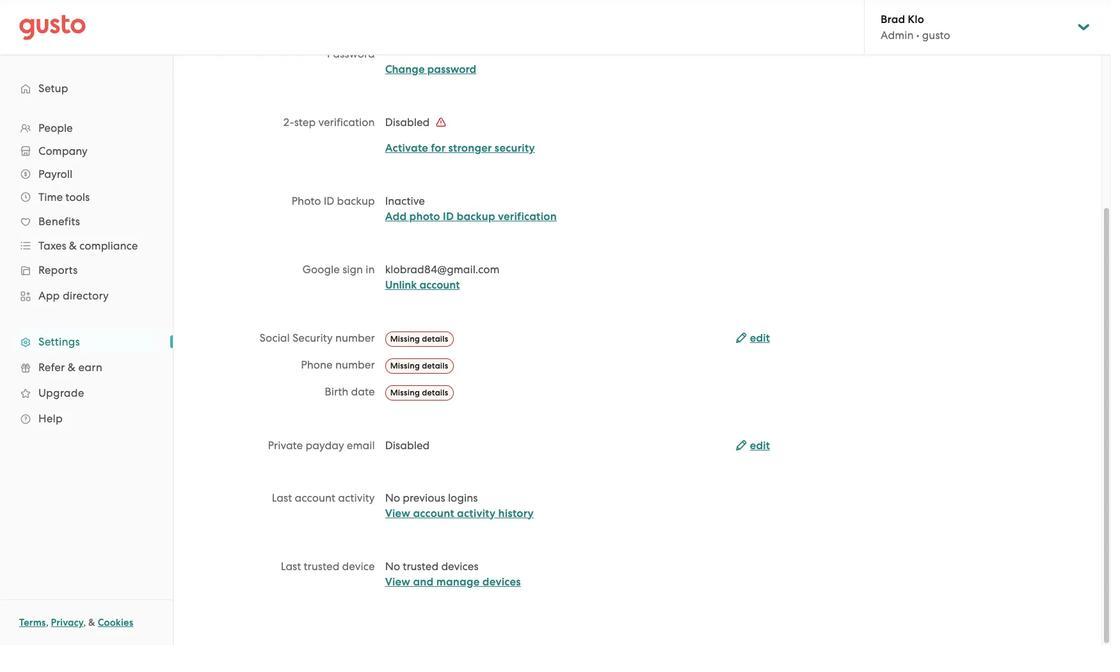 Task type: vqa. For each thing, say whether or not it's contained in the screenshot.
View account activity history's View
yes



Task type: locate. For each thing, give the bounding box(es) containing it.
1 view from the top
[[385, 507, 410, 520]]

disabled
[[385, 116, 432, 129], [385, 439, 430, 452]]

id
[[324, 195, 334, 207], [443, 210, 454, 223]]

view left and
[[385, 575, 410, 589]]

, left cookies
[[83, 617, 86, 629]]

no inside no trusted devices view and manage devices
[[385, 560, 400, 573]]

backup right photo
[[457, 210, 495, 223]]

0 horizontal spatial ,
[[46, 617, 49, 629]]

1 vertical spatial last
[[281, 560, 301, 573]]

1 vertical spatial backup
[[457, 210, 495, 223]]

date
[[351, 385, 375, 398]]

2 missing details from the top
[[390, 361, 448, 370]]

settings link
[[13, 330, 160, 353]]

1 missing details from the top
[[390, 334, 448, 344]]

backup left inactive
[[337, 195, 375, 207]]

trusted inside no trusted devices view and manage devices
[[403, 560, 439, 573]]

2 view from the top
[[385, 575, 410, 589]]

1 vertical spatial edit
[[750, 439, 770, 452]]

0 vertical spatial no
[[385, 491, 400, 504]]

view and manage devices link
[[385, 575, 521, 589]]

1 vertical spatial number
[[335, 358, 375, 371]]

people button
[[13, 117, 160, 140]]

no inside the no previous logins view account activity history
[[385, 491, 400, 504]]

0 vertical spatial id
[[324, 195, 334, 207]]

2 no from the top
[[385, 560, 400, 573]]

details
[[422, 334, 448, 344], [422, 361, 448, 370], [422, 388, 448, 397]]

0 vertical spatial number
[[335, 332, 375, 344]]

gusto
[[922, 29, 950, 42]]

photo
[[409, 210, 440, 223]]

payroll
[[38, 168, 72, 181]]

company
[[38, 145, 88, 157]]

1 vertical spatial disabled
[[385, 439, 430, 452]]

activity down the logins
[[457, 507, 496, 520]]

refer
[[38, 361, 65, 374]]

2 vertical spatial missing
[[390, 388, 420, 397]]

activity
[[338, 491, 375, 504], [457, 507, 496, 520]]

disabled right email
[[385, 439, 430, 452]]

taxes & compliance button
[[13, 234, 160, 257]]

time
[[38, 191, 63, 204]]

home image
[[19, 14, 86, 40]]

upgrade
[[38, 387, 84, 399]]

1 vertical spatial activity
[[457, 507, 496, 520]]

google
[[302, 263, 340, 276]]

2 vertical spatial account
[[413, 507, 454, 520]]

1 missing from the top
[[390, 334, 420, 344]]

& for earn
[[68, 361, 76, 374]]

list containing people
[[0, 117, 173, 431]]

number up "phone number"
[[335, 332, 375, 344]]

list
[[0, 117, 173, 431]]

1 vertical spatial view
[[385, 575, 410, 589]]

device
[[342, 560, 375, 573]]

2 details from the top
[[422, 361, 448, 370]]

1 edit button from the top
[[736, 331, 770, 346]]

refer & earn link
[[13, 356, 160, 379]]

last for view account activity history
[[272, 491, 292, 504]]

1 horizontal spatial backup
[[457, 210, 495, 223]]

refer & earn
[[38, 361, 102, 374]]

account down private payday email
[[295, 491, 335, 504]]

account down the previous
[[413, 507, 454, 520]]

3 missing details from the top
[[390, 388, 448, 397]]

number up "birth date"
[[335, 358, 375, 371]]

0 horizontal spatial verification
[[318, 116, 375, 129]]

klobrad84@gmail.com
[[385, 263, 500, 276]]

missing for social security number
[[390, 334, 420, 344]]

1 vertical spatial missing
[[390, 361, 420, 370]]

no for view and manage devices
[[385, 560, 400, 573]]

account inside klobrad84@gmail.com unlink account
[[420, 278, 460, 292]]

0 horizontal spatial trusted
[[304, 560, 340, 573]]

1 edit from the top
[[750, 332, 770, 345]]

view for view and manage devices
[[385, 575, 410, 589]]

no right device
[[385, 560, 400, 573]]

1 horizontal spatial ,
[[83, 617, 86, 629]]

backup
[[337, 195, 375, 207], [457, 210, 495, 223]]

view account activity history link
[[385, 507, 534, 520]]

0 vertical spatial devices
[[441, 560, 479, 573]]

missing for phone number
[[390, 361, 420, 370]]

0 vertical spatial account
[[420, 278, 460, 292]]

disabled up activate
[[385, 116, 432, 129]]

social
[[260, 332, 290, 344]]

edit button
[[736, 331, 770, 346], [736, 438, 770, 454]]

1 vertical spatial no
[[385, 560, 400, 573]]

0 vertical spatial &
[[69, 239, 77, 252]]

inactive
[[385, 195, 425, 207]]

1 vertical spatial verification
[[498, 210, 557, 223]]

upgrade link
[[13, 382, 160, 405]]

unlink account button
[[385, 278, 460, 293]]

1 vertical spatial details
[[422, 361, 448, 370]]

trusted left device
[[304, 560, 340, 573]]

0 vertical spatial edit
[[750, 332, 770, 345]]

view down the previous
[[385, 507, 410, 520]]

time tools button
[[13, 186, 160, 209]]

0 vertical spatial details
[[422, 334, 448, 344]]

1 horizontal spatial activity
[[457, 507, 496, 520]]

account down klobrad84@gmail.com on the left top of page
[[420, 278, 460, 292]]

verification inside inactive add photo id backup verification
[[498, 210, 557, 223]]

0 vertical spatial activity
[[338, 491, 375, 504]]

1 horizontal spatial id
[[443, 210, 454, 223]]

2 trusted from the left
[[403, 560, 439, 573]]

verification
[[318, 116, 375, 129], [498, 210, 557, 223]]

0 vertical spatial missing
[[390, 334, 420, 344]]

& for compliance
[[69, 239, 77, 252]]

gusto navigation element
[[0, 55, 173, 452]]

1 vertical spatial &
[[68, 361, 76, 374]]

view inside no trusted devices view and manage devices
[[385, 575, 410, 589]]

&
[[69, 239, 77, 252], [68, 361, 76, 374], [88, 617, 95, 629]]

last for view and manage devices
[[281, 560, 301, 573]]

2 disabled from the top
[[385, 439, 430, 452]]

account
[[420, 278, 460, 292], [295, 491, 335, 504], [413, 507, 454, 520]]

reports
[[38, 264, 78, 277]]

trusted up and
[[403, 560, 439, 573]]

backup inside inactive add photo id backup verification
[[457, 210, 495, 223]]

0 vertical spatial missing details
[[390, 334, 448, 344]]

1 vertical spatial edit button
[[736, 438, 770, 454]]

0 horizontal spatial backup
[[337, 195, 375, 207]]

0 vertical spatial disabled
[[385, 116, 432, 129]]

& right taxes
[[69, 239, 77, 252]]

0 vertical spatial edit button
[[736, 331, 770, 346]]

devices
[[441, 560, 479, 573], [483, 575, 521, 589]]

1 vertical spatial id
[[443, 210, 454, 223]]

klobrad84@gmail.com unlink account
[[385, 263, 500, 292]]

missing details
[[390, 334, 448, 344], [390, 361, 448, 370], [390, 388, 448, 397]]

email
[[347, 439, 375, 452]]

1 details from the top
[[422, 334, 448, 344]]

view
[[385, 507, 410, 520], [385, 575, 410, 589]]

2-
[[283, 116, 294, 129]]

reports link
[[13, 259, 160, 282]]

no left the previous
[[385, 491, 400, 504]]

disabled for email
[[385, 439, 430, 452]]

devices up "manage"
[[441, 560, 479, 573]]

taxes & compliance
[[38, 239, 138, 252]]

0 vertical spatial last
[[272, 491, 292, 504]]

2 vertical spatial &
[[88, 617, 95, 629]]

edit
[[750, 332, 770, 345], [750, 439, 770, 452]]

•
[[917, 29, 920, 42]]

1 no from the top
[[385, 491, 400, 504]]

1 horizontal spatial trusted
[[403, 560, 439, 573]]

devices right "manage"
[[483, 575, 521, 589]]

, left privacy link
[[46, 617, 49, 629]]

2 vertical spatial details
[[422, 388, 448, 397]]

settings
[[38, 335, 80, 348]]

& inside dropdown button
[[69, 239, 77, 252]]

1 vertical spatial missing details
[[390, 361, 448, 370]]

2 number from the top
[[335, 358, 375, 371]]

2 vertical spatial missing details
[[390, 388, 448, 397]]

trusted
[[304, 560, 340, 573], [403, 560, 439, 573]]

1 trusted from the left
[[304, 560, 340, 573]]

1 disabled from the top
[[385, 116, 432, 129]]

number
[[335, 332, 375, 344], [335, 358, 375, 371]]

security
[[495, 141, 535, 155]]

photo
[[292, 195, 321, 207]]

activity down email
[[338, 491, 375, 504]]

missing details for birth date
[[390, 388, 448, 397]]

0 vertical spatial verification
[[318, 116, 375, 129]]

1 horizontal spatial devices
[[483, 575, 521, 589]]

1 number from the top
[[335, 332, 375, 344]]

& left 'earn'
[[68, 361, 76, 374]]

0 vertical spatial view
[[385, 507, 410, 520]]

view inside the no previous logins view account activity history
[[385, 507, 410, 520]]

3 details from the top
[[422, 388, 448, 397]]

0 horizontal spatial id
[[324, 195, 334, 207]]

1 horizontal spatial verification
[[498, 210, 557, 223]]

compliance
[[79, 239, 138, 252]]

2 missing from the top
[[390, 361, 420, 370]]

help link
[[13, 407, 160, 430]]

edit for 1st 'edit' button from the bottom
[[750, 439, 770, 452]]

id inside inactive add photo id backup verification
[[443, 210, 454, 223]]

2 edit from the top
[[750, 439, 770, 452]]

,
[[46, 617, 49, 629], [83, 617, 86, 629]]

directory
[[63, 289, 109, 302]]

3 missing from the top
[[390, 388, 420, 397]]

security
[[292, 332, 333, 344]]

& left cookies
[[88, 617, 95, 629]]



Task type: describe. For each thing, give the bounding box(es) containing it.
0 horizontal spatial devices
[[441, 560, 479, 573]]

earn
[[78, 361, 102, 374]]

payday
[[306, 439, 344, 452]]

for
[[431, 141, 446, 155]]

no previous logins view account activity history
[[385, 491, 534, 520]]

last trusted device
[[281, 560, 375, 573]]

photo id backup
[[292, 195, 375, 207]]

manage
[[436, 575, 480, 589]]

activate
[[385, 141, 428, 155]]

activate for stronger security
[[385, 141, 535, 155]]

0 vertical spatial backup
[[337, 195, 375, 207]]

edit for second 'edit' button from the bottom of the page
[[750, 332, 770, 345]]

phone number
[[301, 358, 375, 371]]

trusted for last trusted device
[[304, 560, 340, 573]]

company button
[[13, 140, 160, 163]]

change password button
[[385, 62, 476, 77]]

taxes
[[38, 239, 66, 252]]

privacy link
[[51, 617, 83, 629]]

app
[[38, 289, 60, 302]]

birth date
[[325, 385, 375, 398]]

0 horizontal spatial activity
[[338, 491, 375, 504]]

details for birth date
[[422, 388, 448, 397]]

inactive add photo id backup verification
[[385, 195, 557, 223]]

cookies button
[[98, 615, 133, 631]]

brad klo admin • gusto
[[881, 13, 950, 42]]

terms , privacy , & cookies
[[19, 617, 133, 629]]

password
[[327, 47, 375, 60]]

google sign in
[[302, 263, 375, 276]]

******* change password
[[385, 47, 476, 76]]

1 , from the left
[[46, 617, 49, 629]]

social security number
[[260, 332, 375, 344]]

missing for birth date
[[390, 388, 420, 397]]

unlink
[[385, 278, 417, 292]]

password
[[427, 63, 476, 76]]

history
[[498, 507, 534, 520]]

app directory link
[[13, 284, 160, 307]]

1 vertical spatial devices
[[483, 575, 521, 589]]

logins
[[448, 491, 478, 504]]

in
[[366, 263, 375, 276]]

step
[[294, 116, 316, 129]]

cookies
[[98, 617, 133, 629]]

details for phone number
[[422, 361, 448, 370]]

no for view account activity history
[[385, 491, 400, 504]]

birth
[[325, 385, 348, 398]]

previous
[[403, 491, 445, 504]]

payroll button
[[13, 163, 160, 186]]

change
[[385, 63, 425, 76]]

terms
[[19, 617, 46, 629]]

tools
[[65, 191, 90, 204]]

disabled for verification
[[385, 116, 432, 129]]

terms link
[[19, 617, 46, 629]]

brad
[[881, 13, 905, 26]]

activity inside the no previous logins view account activity history
[[457, 507, 496, 520]]

1 vertical spatial account
[[295, 491, 335, 504]]

2 edit button from the top
[[736, 438, 770, 454]]

account inside the no previous logins view account activity history
[[413, 507, 454, 520]]

sign
[[343, 263, 363, 276]]

help
[[38, 412, 63, 425]]

2 , from the left
[[83, 617, 86, 629]]

app directory
[[38, 289, 109, 302]]

activate for stronger security link
[[385, 141, 535, 155]]

benefits link
[[13, 210, 160, 233]]

missing details for phone number
[[390, 361, 448, 370]]

people
[[38, 122, 73, 134]]

no trusted devices view and manage devices
[[385, 560, 521, 589]]

private
[[268, 439, 303, 452]]

privacy
[[51, 617, 83, 629]]

view for view account activity history
[[385, 507, 410, 520]]

module__icon___go7vc image
[[436, 117, 446, 127]]

time tools
[[38, 191, 90, 204]]

klo
[[908, 13, 924, 26]]

missing details for social security number
[[390, 334, 448, 344]]

stronger
[[448, 141, 492, 155]]

and
[[413, 575, 434, 589]]

add
[[385, 210, 407, 223]]

private payday email
[[268, 439, 375, 452]]

*******
[[385, 47, 417, 60]]

benefits
[[38, 215, 80, 228]]

trusted for no trusted devices view and manage devices
[[403, 560, 439, 573]]

details for social security number
[[422, 334, 448, 344]]

phone
[[301, 358, 333, 371]]

admin
[[881, 29, 914, 42]]

2-step verification
[[283, 116, 375, 129]]

setup
[[38, 82, 68, 95]]

setup link
[[13, 77, 160, 100]]

last account activity
[[272, 491, 375, 504]]

add photo id backup verification button
[[385, 209, 557, 225]]



